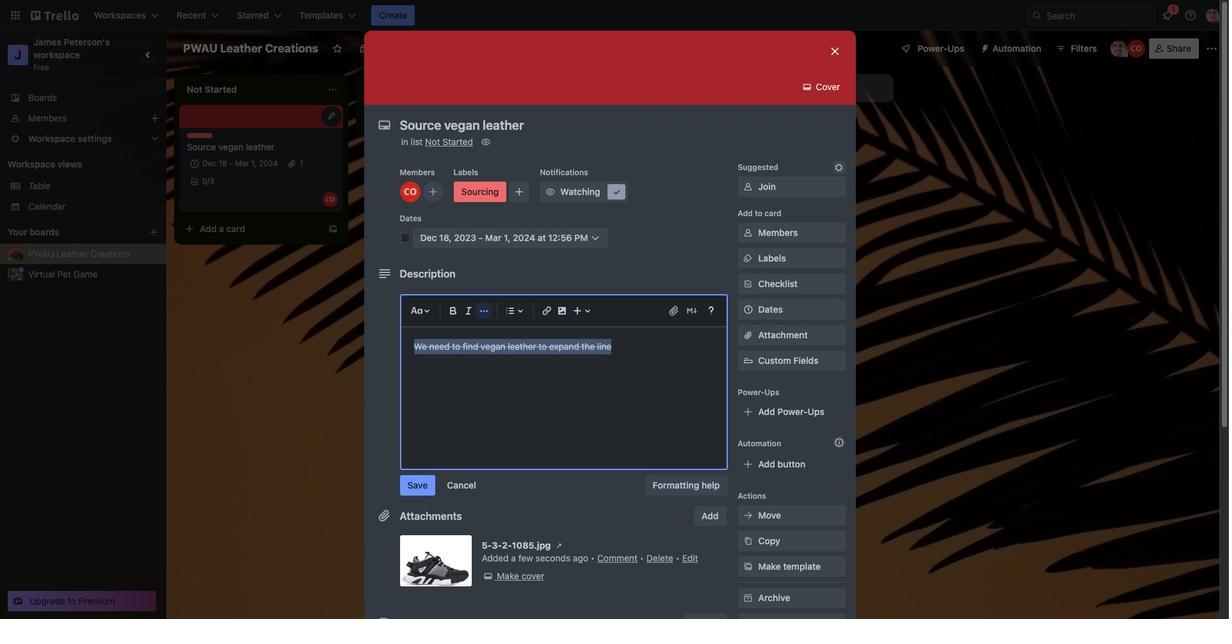Task type: locate. For each thing, give the bounding box(es) containing it.
to
[[755, 209, 762, 218], [452, 341, 460, 352], [539, 341, 547, 352], [68, 596, 76, 607]]

add button button
[[738, 454, 845, 475]]

1 horizontal spatial color: bold red, title: "sourcing" element
[[454, 182, 507, 202]]

Board name text field
[[177, 38, 325, 59]]

2023
[[454, 232, 476, 243]]

private image
[[358, 44, 368, 54]]

sm image up seconds
[[553, 540, 566, 552]]

card for create from template… icon
[[408, 116, 427, 127]]

automation down the search icon
[[993, 43, 1041, 54]]

watching
[[560, 186, 600, 197]]

1 horizontal spatial labels
[[758, 253, 786, 264]]

a
[[401, 116, 406, 127], [219, 223, 224, 234], [511, 553, 516, 564]]

18,
[[439, 232, 452, 243]]

sm image down notifications
[[544, 186, 557, 198]]

delete
[[646, 553, 673, 564]]

dec inside option
[[202, 159, 217, 168]]

1 vertical spatial members
[[400, 168, 435, 177]]

2024 inside button
[[513, 232, 535, 243]]

automation up add button
[[738, 439, 781, 449]]

0 vertical spatial add a card
[[382, 116, 427, 127]]

1 horizontal spatial card
[[408, 116, 427, 127]]

add a card up 'in'
[[382, 116, 427, 127]]

sm image for join
[[742, 181, 754, 193]]

1 horizontal spatial creations
[[265, 42, 318, 55]]

free
[[33, 63, 49, 72]]

join link
[[738, 177, 845, 197]]

0 vertical spatial sourcing
[[187, 133, 220, 143]]

workspace
[[33, 49, 80, 60]]

0 / 3
[[202, 177, 214, 186]]

0 horizontal spatial card
[[226, 223, 245, 234]]

1 vertical spatial dec
[[420, 232, 437, 243]]

sm image up join link on the top right of the page
[[832, 161, 845, 174]]

sm image down add to card
[[742, 227, 754, 239]]

1 vertical spatial list
[[411, 136, 423, 147]]

0 vertical spatial leather
[[246, 141, 275, 152]]

add a card button for create from template… image
[[179, 219, 323, 239]]

0 vertical spatial automation
[[993, 43, 1041, 54]]

color: bold red, title: "sourcing" element up 18
[[187, 133, 220, 143]]

1 vertical spatial a
[[219, 223, 224, 234]]

creations
[[265, 42, 318, 55], [90, 248, 130, 259]]

0 horizontal spatial list
[[411, 136, 423, 147]]

1 horizontal spatial members
[[400, 168, 435, 177]]

0 horizontal spatial automation
[[738, 439, 781, 449]]

to left the expand
[[539, 341, 547, 352]]

your
[[8, 227, 27, 237]]

18
[[219, 159, 227, 168]]

create from template… image
[[510, 117, 520, 127]]

1 vertical spatial 1,
[[504, 232, 511, 243]]

save button
[[400, 476, 435, 496]]

1 horizontal spatial mar
[[485, 232, 501, 243]]

0
[[202, 177, 207, 186]]

2 horizontal spatial card
[[765, 209, 781, 218]]

sm image inside members link
[[742, 227, 754, 239]]

0 horizontal spatial dec
[[202, 159, 217, 168]]

automation
[[993, 43, 1041, 54], [738, 439, 781, 449]]

sm image down add to card
[[742, 252, 754, 265]]

0 vertical spatial pwau
[[183, 42, 218, 55]]

0 horizontal spatial members
[[28, 113, 67, 124]]

make down added
[[497, 571, 519, 582]]

sm image inside copy link
[[742, 535, 754, 548]]

james peterson (jamespeterson93) image inside primary element
[[1206, 8, 1221, 23]]

1 horizontal spatial power-
[[777, 406, 808, 417]]

dec inside button
[[420, 232, 437, 243]]

2024 left at
[[513, 232, 535, 243]]

- inside option
[[229, 159, 233, 168]]

1 horizontal spatial pwau
[[183, 42, 218, 55]]

2024
[[259, 159, 278, 168], [513, 232, 535, 243]]

0 vertical spatial labels
[[454, 168, 478, 177]]

1 horizontal spatial vegan
[[481, 341, 505, 352]]

create
[[379, 10, 407, 20]]

sm image left the make template
[[742, 561, 754, 574]]

premium
[[78, 596, 115, 607]]

image image
[[554, 303, 569, 319]]

christina overa (christinaovera) image left the add members to card icon
[[400, 182, 420, 202]]

- inside button
[[479, 232, 483, 243]]

sm image for checklist
[[742, 278, 754, 291]]

sm image for labels
[[742, 252, 754, 265]]

Main content area, start typing to enter text. text field
[[414, 339, 713, 378]]

sourcing
[[187, 133, 220, 143], [461, 186, 499, 197]]

sm image right watching
[[610, 186, 623, 198]]

0 horizontal spatial james peterson (jamespeterson93) image
[[1110, 40, 1128, 58]]

0 vertical spatial creations
[[265, 42, 318, 55]]

labels
[[454, 168, 478, 177], [758, 253, 786, 264]]

1 horizontal spatial -
[[479, 232, 483, 243]]

0 horizontal spatial leather
[[57, 248, 88, 259]]

sm image left copy
[[742, 535, 754, 548]]

ups
[[948, 43, 964, 54], [764, 388, 779, 398], [808, 406, 824, 417]]

1 horizontal spatial a
[[401, 116, 406, 127]]

5-3-2-1085.jpg
[[482, 540, 551, 551]]

add a card button
[[361, 111, 504, 132], [179, 219, 323, 239]]

sm image left "archive"
[[742, 592, 754, 605]]

sm image inside make template link
[[742, 561, 754, 574]]

2 horizontal spatial members
[[758, 227, 798, 238]]

ups inside button
[[948, 43, 964, 54]]

2 horizontal spatial power-
[[917, 43, 948, 54]]

1 vertical spatial 2024
[[513, 232, 535, 243]]

1 vertical spatial pwau
[[28, 248, 54, 259]]

leather up the dec 18 - mar 1, 2024
[[246, 141, 275, 152]]

1 vertical spatial pwau leather creations
[[28, 248, 130, 259]]

sm image left join
[[742, 181, 754, 193]]

2-
[[502, 540, 512, 551]]

1 vertical spatial add a card button
[[179, 219, 323, 239]]

formatting help
[[653, 480, 720, 491]]

3-
[[492, 540, 502, 551]]

2024 down source vegan leather link
[[259, 159, 278, 168]]

members link down boards
[[0, 108, 166, 129]]

christina overa (christinaovera) image up create from template… image
[[323, 192, 338, 207]]

open information menu image
[[1184, 9, 1197, 22]]

0 horizontal spatial -
[[229, 159, 233, 168]]

dates down checklist
[[758, 304, 783, 315]]

- right "2023"
[[479, 232, 483, 243]]

0 horizontal spatial power-ups
[[738, 388, 779, 398]]

make cover link
[[482, 570, 544, 583]]

1 horizontal spatial add a card button
[[361, 111, 504, 132]]

sm image
[[975, 38, 993, 56], [801, 81, 813, 93], [479, 136, 492, 149], [742, 181, 754, 193], [610, 186, 623, 198], [742, 252, 754, 265], [742, 278, 754, 291], [742, 535, 754, 548], [742, 561, 754, 574], [742, 592, 754, 605]]

3
[[209, 177, 214, 186]]

members
[[28, 113, 67, 124], [400, 168, 435, 177], [758, 227, 798, 238]]

your boards
[[8, 227, 59, 237]]

pet
[[57, 269, 71, 280]]

add a card
[[382, 116, 427, 127], [200, 223, 245, 234]]

0 vertical spatial a
[[401, 116, 406, 127]]

dec left 18
[[202, 159, 217, 168]]

sm image for automation
[[975, 38, 993, 56]]

calendar link
[[28, 200, 159, 213]]

dec 18, 2023 - mar 1, 2024 at 12:56 pm button
[[413, 228, 608, 248]]

leather
[[220, 42, 262, 55], [57, 248, 88, 259]]

expand
[[549, 341, 579, 352]]

james peterson (jamespeterson93) image
[[1206, 8, 1221, 23], [1110, 40, 1128, 58]]

0 horizontal spatial labels
[[454, 168, 478, 177]]

1 horizontal spatial power-ups
[[917, 43, 964, 54]]

Search field
[[1042, 6, 1154, 25]]

creations left star or unstar board icon
[[265, 42, 318, 55]]

power-ups button
[[892, 38, 972, 59]]

sm image inside automation button
[[975, 38, 993, 56]]

0 horizontal spatial add a card button
[[179, 219, 323, 239]]

1 vertical spatial add a card
[[200, 223, 245, 234]]

0 horizontal spatial vegan
[[218, 141, 243, 152]]

0 horizontal spatial add a card
[[200, 223, 245, 234]]

1 horizontal spatial list
[[797, 83, 810, 93]]

color: bold red, title: "sourcing" element right the add members to card icon
[[454, 182, 507, 202]]

1 horizontal spatial make
[[758, 561, 781, 572]]

move
[[758, 510, 781, 521]]

to right upgrade
[[68, 596, 76, 607]]

sm image right another
[[801, 81, 813, 93]]

1 vertical spatial automation
[[738, 439, 781, 449]]

dec
[[202, 159, 217, 168], [420, 232, 437, 243]]

sourcing up 18
[[187, 133, 220, 143]]

text styles image
[[409, 303, 424, 319]]

0 vertical spatial add a card button
[[361, 111, 504, 132]]

sm image right power-ups button at the right
[[975, 38, 993, 56]]

sm image for archive
[[742, 592, 754, 605]]

0 horizontal spatial creations
[[90, 248, 130, 259]]

a for add a card 'button' related to create from template… icon
[[401, 116, 406, 127]]

sm image inside labels link
[[742, 252, 754, 265]]

1 vertical spatial leather
[[508, 341, 536, 352]]

color: bold red, title: "sourcing" element
[[187, 133, 220, 143], [454, 182, 507, 202]]

list left "cover"
[[797, 83, 810, 93]]

Mark due date as complete checkbox
[[400, 233, 410, 243]]

sm image inside archive link
[[742, 592, 754, 605]]

1, inside option
[[251, 159, 257, 168]]

members down add to card
[[758, 227, 798, 238]]

dec left 18,
[[420, 232, 437, 243]]

cancel button
[[439, 476, 484, 496]]

add button
[[758, 459, 805, 470]]

ups up add power-ups
[[764, 388, 779, 398]]

mar right 18
[[235, 159, 249, 168]]

2 vertical spatial card
[[226, 223, 245, 234]]

1 vertical spatial sourcing
[[461, 186, 499, 197]]

2 horizontal spatial a
[[511, 553, 516, 564]]

0 horizontal spatial pwau leather creations
[[28, 248, 130, 259]]

None text field
[[393, 114, 816, 137]]

0 vertical spatial card
[[408, 116, 427, 127]]

add a card button down the '3'
[[179, 219, 323, 239]]

add another list button
[[719, 74, 894, 102]]

1 notification image
[[1160, 8, 1175, 23]]

1 vertical spatial -
[[479, 232, 483, 243]]

power-
[[917, 43, 948, 54], [738, 388, 764, 398], [777, 406, 808, 417]]

share button
[[1149, 38, 1199, 59]]

sm image inside checklist link
[[742, 278, 754, 291]]

sm image inside watching button
[[544, 186, 557, 198]]

sourcing inside sourcing source vegan leather
[[187, 133, 220, 143]]

sourcing for sourcing
[[461, 186, 499, 197]]

your boards with 2 items element
[[8, 225, 129, 240]]

0 vertical spatial 2024
[[259, 159, 278, 168]]

ups left automation button
[[948, 43, 964, 54]]

sm image
[[832, 161, 845, 174], [544, 186, 557, 198], [742, 227, 754, 239], [742, 510, 754, 522], [553, 540, 566, 552], [482, 570, 494, 583]]

2 vertical spatial members
[[758, 227, 798, 238]]

1 horizontal spatial james peterson (jamespeterson93) image
[[1206, 8, 1221, 23]]

add a card for add a card 'button' related to create from template… icon
[[382, 116, 427, 127]]

0 vertical spatial mar
[[235, 159, 249, 168]]

0 horizontal spatial leather
[[246, 141, 275, 152]]

dates inside button
[[758, 304, 783, 315]]

formatting help link
[[645, 476, 728, 496]]

creations up the virtual pet game link
[[90, 248, 130, 259]]

add down custom
[[758, 406, 775, 417]]

make template
[[758, 561, 821, 572]]

0 horizontal spatial color: bold red, title: "sourcing" element
[[187, 133, 220, 143]]

fields
[[793, 355, 818, 366]]

1 horizontal spatial leather
[[508, 341, 536, 352]]

christina overa (christinaovera) image left share button in the right top of the page
[[1127, 40, 1145, 58]]

sm image down added
[[482, 570, 494, 583]]

1 horizontal spatial ups
[[808, 406, 824, 417]]

- right 18
[[229, 159, 233, 168]]

mar right "2023"
[[485, 232, 501, 243]]

list right 'in'
[[411, 136, 423, 147]]

0 vertical spatial vegan
[[218, 141, 243, 152]]

sm image for make cover
[[482, 570, 494, 583]]

0 horizontal spatial dates
[[400, 214, 422, 223]]

add down suggested
[[738, 209, 753, 218]]

/
[[207, 177, 209, 186]]

comment link
[[597, 553, 637, 564]]

pwau inside text box
[[183, 42, 218, 55]]

1 vertical spatial vegan
[[481, 341, 505, 352]]

dec for dec 18, 2023 - mar 1, 2024 at 12:56 pm
[[420, 232, 437, 243]]

automation inside button
[[993, 43, 1041, 54]]

0 horizontal spatial make
[[497, 571, 519, 582]]

1 vertical spatial members link
[[738, 223, 845, 243]]

1 horizontal spatial dates
[[758, 304, 783, 315]]

pwau
[[183, 42, 218, 55], [28, 248, 54, 259]]

edit card image
[[326, 111, 337, 121]]

members down boards
[[28, 113, 67, 124]]

filters button
[[1052, 38, 1101, 59]]

suggested
[[738, 163, 778, 172]]

vegan up dec 18 - mar 1, 2024 option
[[218, 141, 243, 152]]

power-ups
[[917, 43, 964, 54], [738, 388, 779, 398]]

add a card down the '3'
[[200, 223, 245, 234]]

leather inside sourcing source vegan leather
[[246, 141, 275, 152]]

source vegan leather link
[[187, 141, 335, 154]]

to left find
[[452, 341, 460, 352]]

members up the add members to card icon
[[400, 168, 435, 177]]

attachment button
[[738, 325, 845, 346]]

to inside upgrade to premium 'link'
[[68, 596, 76, 607]]

2 vertical spatial power-
[[777, 406, 808, 417]]

0 vertical spatial leather
[[220, 42, 262, 55]]

1 vertical spatial card
[[765, 209, 781, 218]]

sm image for watching
[[544, 186, 557, 198]]

sm image left checklist
[[742, 278, 754, 291]]

vegan right find
[[481, 341, 505, 352]]

make template link
[[738, 557, 845, 577]]

show menu image
[[1205, 42, 1218, 55]]

sourcing for sourcing source vegan leather
[[187, 133, 220, 143]]

star or unstar board image
[[332, 44, 343, 54]]

james peterson (jamespeterson93) image right open information menu image
[[1206, 8, 1221, 23]]

0 vertical spatial power-
[[917, 43, 948, 54]]

sm image inside join link
[[742, 181, 754, 193]]

1 horizontal spatial 2024
[[513, 232, 535, 243]]

labels up checklist
[[758, 253, 786, 264]]

0 vertical spatial james peterson (jamespeterson93) image
[[1206, 8, 1221, 23]]

attach and insert link image
[[667, 305, 680, 318]]

sm image right started at the left of page
[[479, 136, 492, 149]]

1 horizontal spatial pwau leather creations
[[183, 42, 318, 55]]

make cover
[[497, 571, 544, 582]]

1 horizontal spatial dec
[[420, 232, 437, 243]]

sm image for make template
[[742, 561, 754, 574]]

2 horizontal spatial ups
[[948, 43, 964, 54]]

james peterson (jamespeterson93) image right filters
[[1110, 40, 1128, 58]]

1 vertical spatial mar
[[485, 232, 501, 243]]

ups down fields
[[808, 406, 824, 417]]

members link
[[0, 108, 166, 129], [738, 223, 845, 243]]

1, down source vegan leather link
[[251, 159, 257, 168]]

members link up labels link
[[738, 223, 845, 243]]

leather down lists icon
[[508, 341, 536, 352]]

link image
[[539, 303, 554, 319]]

sm image inside "move" link
[[742, 510, 754, 522]]

make down copy
[[758, 561, 781, 572]]

virtual pet game link
[[28, 268, 159, 281]]

sm image down actions
[[742, 510, 754, 522]]

add a card button up not
[[361, 111, 504, 132]]

1, left at
[[504, 232, 511, 243]]

christina overa (christinaovera) image
[[1127, 40, 1145, 58], [400, 182, 420, 202], [323, 192, 338, 207]]

sourcing right the add members to card icon
[[461, 186, 499, 197]]

mar
[[235, 159, 249, 168], [485, 232, 501, 243]]

0 horizontal spatial a
[[219, 223, 224, 234]]

to down join
[[755, 209, 762, 218]]

1 horizontal spatial add a card
[[382, 116, 427, 127]]

edit
[[682, 553, 698, 564]]

dates up mark due date as complete option
[[400, 214, 422, 223]]

1,
[[251, 159, 257, 168], [504, 232, 511, 243]]

sm image inside cover "link"
[[801, 81, 813, 93]]

1 vertical spatial creations
[[90, 248, 130, 259]]

labels down started at the left of page
[[454, 168, 478, 177]]

0 vertical spatial members
[[28, 113, 67, 124]]

dec for dec 18 - mar 1, 2024
[[202, 159, 217, 168]]

Dec 18 - Mar 1, 2024 checkbox
[[187, 156, 282, 172]]

0 vertical spatial ups
[[948, 43, 964, 54]]



Task type: describe. For each thing, give the bounding box(es) containing it.
0 horizontal spatial christina overa (christinaovera) image
[[323, 192, 338, 207]]

upgrade
[[29, 596, 65, 607]]

members for the topmost members link
[[28, 113, 67, 124]]

add another list
[[743, 83, 810, 93]]

card for create from template… image
[[226, 223, 245, 234]]

calendar
[[28, 201, 65, 212]]

12:56
[[548, 232, 572, 243]]

vegan inside main content area, start typing to enter text. text field
[[481, 341, 505, 352]]

mar inside option
[[235, 159, 249, 168]]

started
[[442, 136, 473, 147]]

creations inside text box
[[265, 42, 318, 55]]

line
[[597, 341, 611, 352]]

cover
[[813, 81, 840, 92]]

boards
[[28, 92, 57, 103]]

actions
[[738, 492, 766, 501]]

pm
[[574, 232, 588, 243]]

comment
[[597, 553, 637, 564]]

sourcing source vegan leather
[[187, 133, 275, 152]]

another
[[762, 83, 795, 93]]

members for the rightmost members link
[[758, 227, 798, 238]]

1, inside button
[[504, 232, 511, 243]]

need
[[429, 341, 450, 352]]

boards
[[29, 227, 59, 237]]

add right edit card icon
[[382, 116, 398, 127]]

1 vertical spatial power-ups
[[738, 388, 779, 398]]

add to card
[[738, 209, 781, 218]]

template
[[783, 561, 821, 572]]

0 vertical spatial members link
[[0, 108, 166, 129]]

pwau leather creations link
[[28, 248, 159, 261]]

create from template… image
[[328, 224, 338, 234]]

copy link
[[738, 531, 845, 552]]

boards link
[[0, 88, 166, 108]]

bold ⌘b image
[[445, 303, 461, 319]]

save
[[407, 480, 428, 491]]

custom fields
[[758, 355, 818, 366]]

add down the help
[[702, 511, 719, 522]]

source
[[187, 141, 216, 152]]

pwau leather creations inside text box
[[183, 42, 318, 55]]

table
[[28, 181, 50, 191]]

add down the 0 / 3
[[200, 223, 217, 234]]

checklist
[[758, 278, 798, 289]]

move link
[[738, 506, 845, 526]]

attachment
[[758, 330, 808, 341]]

few
[[518, 553, 533, 564]]

power-ups inside button
[[917, 43, 964, 54]]

cancel
[[447, 480, 476, 491]]

0 horizontal spatial pwau
[[28, 248, 54, 259]]

workspace views
[[8, 159, 82, 170]]

added
[[482, 553, 509, 564]]

add board image
[[149, 227, 159, 237]]

custom
[[758, 355, 791, 366]]

we need to find vegan leather to expand the line
[[414, 341, 611, 352]]

add power-ups
[[758, 406, 824, 417]]

1085.jpg
[[512, 540, 551, 551]]

james peterson's workspace free
[[33, 36, 112, 72]]

cover link
[[797, 77, 848, 97]]

checklist link
[[738, 274, 845, 294]]

attachments
[[400, 511, 462, 522]]

1 vertical spatial james peterson (jamespeterson93) image
[[1110, 40, 1128, 58]]

table link
[[28, 180, 159, 193]]

sm image inside watching button
[[610, 186, 623, 198]]

upgrade to premium link
[[8, 591, 156, 612]]

italic ⌘i image
[[461, 303, 476, 319]]

make for make template
[[758, 561, 781, 572]]

1 horizontal spatial christina overa (christinaovera) image
[[400, 182, 420, 202]]

2024 inside option
[[259, 159, 278, 168]]

lists image
[[502, 303, 518, 319]]

delete link
[[646, 553, 673, 564]]

create button
[[371, 5, 415, 26]]

views
[[58, 159, 82, 170]]

join
[[758, 181, 776, 192]]

open help dialog image
[[703, 303, 719, 319]]

make for make cover
[[497, 571, 519, 582]]

formatting
[[653, 480, 699, 491]]

add a card for create from template… image's add a card 'button'
[[200, 223, 245, 234]]

add a card button for create from template… icon
[[361, 111, 504, 132]]

1 vertical spatial color: bold red, title: "sourcing" element
[[454, 182, 507, 202]]

ago
[[573, 553, 588, 564]]

game
[[73, 269, 98, 280]]

copy
[[758, 536, 780, 547]]

view markdown image
[[685, 305, 698, 318]]

1 vertical spatial labels
[[758, 253, 786, 264]]

leather inside main content area, start typing to enter text. text field
[[508, 341, 536, 352]]

5-
[[482, 540, 492, 551]]

dates button
[[738, 300, 845, 320]]

list inside add another list button
[[797, 83, 810, 93]]

1 vertical spatial leather
[[57, 248, 88, 259]]

description
[[400, 268, 456, 280]]

sm image for move
[[742, 510, 754, 522]]

notifications
[[540, 168, 588, 177]]

find
[[463, 341, 478, 352]]

not started link
[[425, 136, 473, 147]]

custom fields button
[[738, 355, 845, 367]]

peterson's
[[64, 36, 110, 47]]

at
[[538, 232, 546, 243]]

1
[[300, 159, 303, 168]]

j
[[14, 47, 22, 62]]

add left another
[[743, 83, 759, 93]]

filters
[[1071, 43, 1097, 54]]

0 horizontal spatial power-
[[738, 388, 764, 398]]

seconds
[[536, 553, 570, 564]]

sm image for members
[[742, 227, 754, 239]]

archive link
[[738, 588, 845, 609]]

virtual
[[28, 269, 55, 280]]

2 horizontal spatial christina overa (christinaovera) image
[[1127, 40, 1145, 58]]

edit link
[[682, 553, 698, 564]]

add left button
[[758, 459, 775, 470]]

dec 18 - mar 1, 2024
[[202, 159, 278, 168]]

workspace
[[8, 159, 55, 170]]

add members to card image
[[428, 186, 438, 198]]

mar inside button
[[485, 232, 501, 243]]

sm image for suggested
[[832, 161, 845, 174]]

1 horizontal spatial members link
[[738, 223, 845, 243]]

james peterson's workspace link
[[33, 36, 112, 60]]

add button
[[694, 506, 726, 527]]

vegan inside sourcing source vegan leather
[[218, 141, 243, 152]]

2 vertical spatial ups
[[808, 406, 824, 417]]

0 vertical spatial color: bold red, title: "sourcing" element
[[187, 133, 220, 143]]

help
[[702, 480, 720, 491]]

automation button
[[975, 38, 1049, 59]]

added a few seconds ago
[[482, 553, 588, 564]]

editor toolbar toolbar
[[406, 301, 721, 321]]

0 horizontal spatial ups
[[764, 388, 779, 398]]

we
[[414, 341, 427, 352]]

0 vertical spatial dates
[[400, 214, 422, 223]]

search image
[[1032, 10, 1042, 20]]

leather inside text box
[[220, 42, 262, 55]]

2 vertical spatial a
[[511, 553, 516, 564]]

in
[[401, 136, 408, 147]]

more formatting image
[[476, 303, 491, 319]]

primary element
[[0, 0, 1229, 31]]

a for create from template… image's add a card 'button'
[[219, 223, 224, 234]]

sm image for copy
[[742, 535, 754, 548]]

archive
[[758, 593, 790, 604]]

power- inside button
[[917, 43, 948, 54]]

labels link
[[738, 248, 845, 269]]



Task type: vqa. For each thing, say whether or not it's contained in the screenshot.
Mar within button
yes



